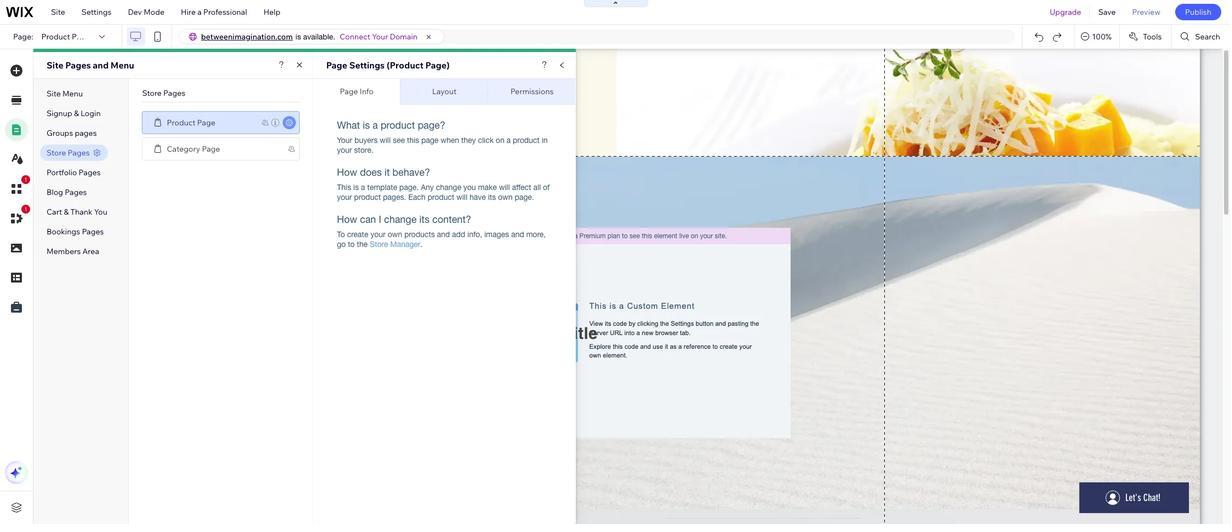 Task type: describe. For each thing, give the bounding box(es) containing it.
category
[[167, 144, 200, 154]]

(product
[[387, 60, 424, 71]]

1 1 button from the top
[[5, 175, 30, 201]]

layout
[[432, 87, 457, 96]]

blog
[[47, 187, 63, 197]]

100% button
[[1075, 25, 1119, 49]]

mode
[[144, 7, 164, 17]]

1 horizontal spatial menu
[[111, 60, 134, 71]]

tools button
[[1120, 25, 1172, 49]]

search
[[1195, 32, 1220, 42]]

category page
[[167, 144, 220, 154]]

bookings pages
[[47, 227, 104, 237]]

info
[[360, 87, 374, 96]]

& for signup
[[74, 108, 79, 118]]

site for site menu
[[47, 89, 61, 99]]

page info
[[340, 87, 374, 96]]

2 1 from the top
[[24, 206, 27, 213]]

1 horizontal spatial store pages
[[142, 88, 185, 98]]

thank
[[70, 207, 92, 217]]

save
[[1098, 7, 1116, 17]]

and
[[93, 60, 109, 71]]

connect
[[340, 32, 370, 42]]

page left info
[[340, 87, 358, 96]]

page right category
[[202, 144, 220, 154]]

groups pages
[[47, 128, 97, 138]]

permissions
[[510, 87, 554, 96]]

signup & login
[[47, 108, 101, 118]]

pages
[[75, 128, 97, 138]]

0 horizontal spatial settings
[[82, 7, 111, 17]]

groups
[[47, 128, 73, 138]]

bookings
[[47, 227, 80, 237]]

page)
[[426, 60, 450, 71]]

cart & thank you
[[47, 207, 107, 217]]



Task type: locate. For each thing, give the bounding box(es) containing it.
1 horizontal spatial &
[[74, 108, 79, 118]]

publish
[[1185, 7, 1211, 17]]

menu
[[111, 60, 134, 71], [62, 89, 83, 99]]

0 horizontal spatial store pages
[[47, 148, 90, 158]]

members area
[[47, 247, 99, 256]]

a
[[197, 7, 202, 17]]

product page up category page
[[167, 118, 215, 127]]

page up page info
[[326, 60, 347, 71]]

1 vertical spatial store pages
[[47, 148, 90, 158]]

cart
[[47, 207, 62, 217]]

site pages and menu
[[47, 60, 134, 71]]

1 vertical spatial product page
[[167, 118, 215, 127]]

0 horizontal spatial &
[[64, 207, 69, 217]]

your
[[372, 32, 388, 42]]

1 horizontal spatial store
[[142, 88, 162, 98]]

site menu
[[47, 89, 83, 99]]

pages
[[65, 60, 91, 71], [163, 88, 185, 98], [68, 148, 90, 158], [79, 168, 101, 178], [65, 187, 87, 197], [82, 227, 104, 237]]

2 vertical spatial site
[[47, 89, 61, 99]]

0 vertical spatial store pages
[[142, 88, 185, 98]]

100%
[[1092, 32, 1112, 42]]

site for site pages and menu
[[47, 60, 63, 71]]

& for cart
[[64, 207, 69, 217]]

page settings (product page)
[[326, 60, 450, 71]]

tools
[[1143, 32, 1162, 42]]

dev mode
[[128, 7, 164, 17]]

menu right and
[[111, 60, 134, 71]]

hire a professional
[[181, 7, 247, 17]]

0 horizontal spatial menu
[[62, 89, 83, 99]]

1
[[24, 176, 27, 183], [24, 206, 27, 213]]

settings up info
[[349, 60, 385, 71]]

0 vertical spatial menu
[[111, 60, 134, 71]]

1 vertical spatial 1 button
[[5, 205, 30, 230]]

product up site pages and menu
[[41, 32, 70, 42]]

publish button
[[1175, 4, 1221, 20]]

page up site pages and menu
[[72, 32, 90, 42]]

members
[[47, 247, 81, 256]]

product up category
[[167, 118, 195, 127]]

menu up signup & login
[[62, 89, 83, 99]]

product
[[41, 32, 70, 42], [167, 118, 195, 127]]

preview
[[1132, 7, 1160, 17]]

product page up site pages and menu
[[41, 32, 90, 42]]

0 vertical spatial store
[[142, 88, 162, 98]]

available.
[[303, 32, 335, 41]]

is available. connect your domain
[[296, 32, 418, 42]]

signup
[[47, 108, 72, 118]]

0 horizontal spatial product
[[41, 32, 70, 42]]

portfolio
[[47, 168, 77, 178]]

0 vertical spatial site
[[51, 7, 65, 17]]

save button
[[1090, 0, 1124, 24]]

area
[[82, 247, 99, 256]]

0 vertical spatial settings
[[82, 7, 111, 17]]

dev
[[128, 7, 142, 17]]

preview button
[[1124, 0, 1169, 24]]

help
[[263, 7, 280, 17]]

you
[[94, 207, 107, 217]]

1 button left "cart"
[[5, 205, 30, 230]]

site
[[51, 7, 65, 17], [47, 60, 63, 71], [47, 89, 61, 99]]

store pages
[[142, 88, 185, 98], [47, 148, 90, 158]]

1 button left "blog"
[[5, 175, 30, 201]]

domain
[[390, 32, 418, 42]]

& right "cart"
[[64, 207, 69, 217]]

1 vertical spatial &
[[64, 207, 69, 217]]

& left login
[[74, 108, 79, 118]]

1 button
[[5, 175, 30, 201], [5, 205, 30, 230]]

upgrade
[[1050, 7, 1081, 17]]

portfolio pages
[[47, 168, 101, 178]]

1 vertical spatial menu
[[62, 89, 83, 99]]

settings
[[82, 7, 111, 17], [349, 60, 385, 71]]

1 left "cart"
[[24, 206, 27, 213]]

store
[[142, 88, 162, 98], [47, 148, 66, 158]]

1 left 'portfolio'
[[24, 176, 27, 183]]

hire
[[181, 7, 196, 17]]

1 1 from the top
[[24, 176, 27, 183]]

0 horizontal spatial product page
[[41, 32, 90, 42]]

1 vertical spatial 1
[[24, 206, 27, 213]]

blog pages
[[47, 187, 87, 197]]

is
[[296, 32, 301, 41]]

0 horizontal spatial store
[[47, 148, 66, 158]]

1 horizontal spatial product
[[167, 118, 195, 127]]

2 1 button from the top
[[5, 205, 30, 230]]

0 vertical spatial 1 button
[[5, 175, 30, 201]]

1 horizontal spatial product page
[[167, 118, 215, 127]]

betweenimagination.com
[[201, 32, 293, 42]]

professional
[[203, 7, 247, 17]]

page
[[72, 32, 90, 42], [326, 60, 347, 71], [340, 87, 358, 96], [197, 118, 215, 127], [202, 144, 220, 154]]

page up category page
[[197, 118, 215, 127]]

product page
[[41, 32, 90, 42], [167, 118, 215, 127]]

1 vertical spatial site
[[47, 60, 63, 71]]

0 vertical spatial 1
[[24, 176, 27, 183]]

1 vertical spatial store
[[47, 148, 66, 158]]

site for site
[[51, 7, 65, 17]]

1 horizontal spatial settings
[[349, 60, 385, 71]]

&
[[74, 108, 79, 118], [64, 207, 69, 217]]

0 vertical spatial product page
[[41, 32, 90, 42]]

0 vertical spatial product
[[41, 32, 70, 42]]

1 vertical spatial product
[[167, 118, 195, 127]]

login
[[81, 108, 101, 118]]

settings left dev
[[82, 7, 111, 17]]

1 vertical spatial settings
[[349, 60, 385, 71]]

0 vertical spatial &
[[74, 108, 79, 118]]

search button
[[1172, 25, 1230, 49]]



Task type: vqa. For each thing, say whether or not it's contained in the screenshot.
bottommost Menu
yes



